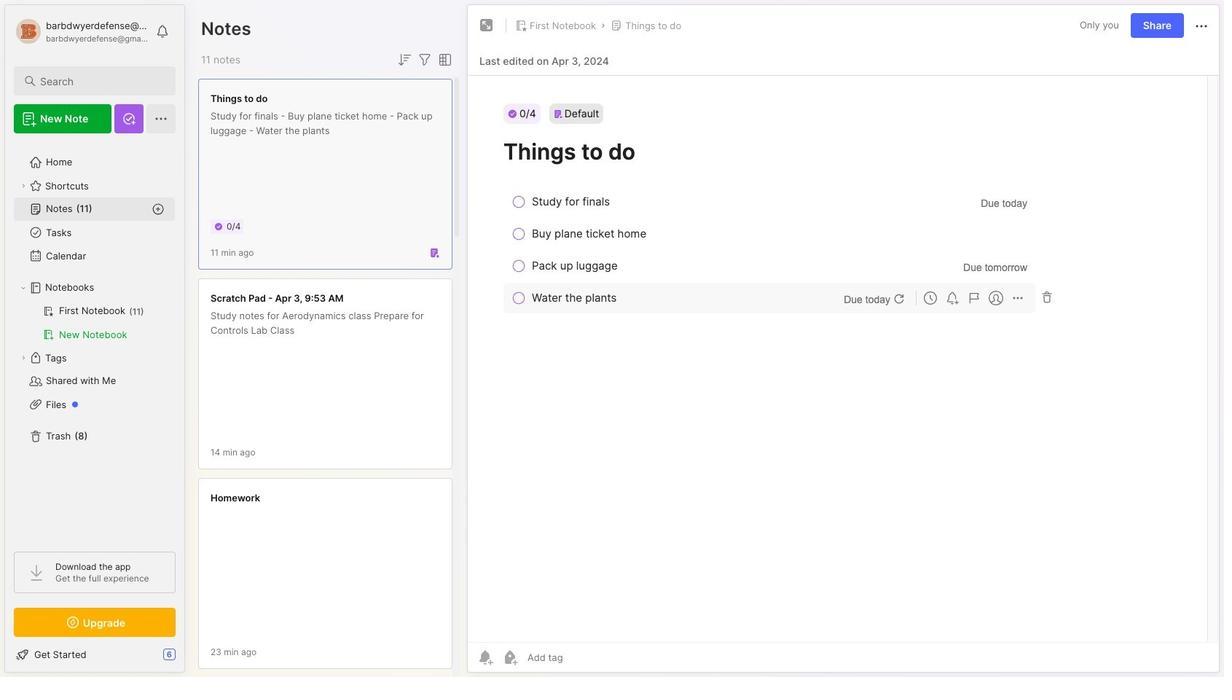 Task type: describe. For each thing, give the bounding box(es) containing it.
View options field
[[434, 51, 454, 69]]

Add filters field
[[416, 51, 434, 69]]

Search text field
[[40, 74, 163, 88]]

Sort options field
[[396, 51, 413, 69]]

expand tags image
[[19, 354, 28, 362]]

expand note image
[[478, 17, 496, 34]]

main element
[[0, 0, 190, 677]]

expand notebooks image
[[19, 284, 28, 292]]

note window element
[[467, 4, 1221, 677]]

tree inside main element
[[5, 142, 184, 539]]

Add tag field
[[526, 651, 637, 664]]

Help and Learning task checklist field
[[5, 643, 184, 666]]

click to collapse image
[[184, 650, 195, 668]]

add a reminder image
[[477, 649, 494, 666]]



Task type: vqa. For each thing, say whether or not it's contained in the screenshot.
EXPAND TAGS icon in the bottom left of the page
yes



Task type: locate. For each thing, give the bounding box(es) containing it.
add tag image
[[502, 649, 519, 666]]

more actions image
[[1194, 17, 1211, 35]]

group inside main element
[[14, 300, 175, 346]]

none search field inside main element
[[40, 72, 163, 90]]

Account field
[[14, 17, 149, 46]]

add filters image
[[416, 51, 434, 69]]

group
[[14, 300, 175, 346]]

Note Editor text field
[[468, 75, 1220, 642]]

More actions field
[[1194, 16, 1211, 35]]

tree
[[5, 142, 184, 539]]

None search field
[[40, 72, 163, 90]]



